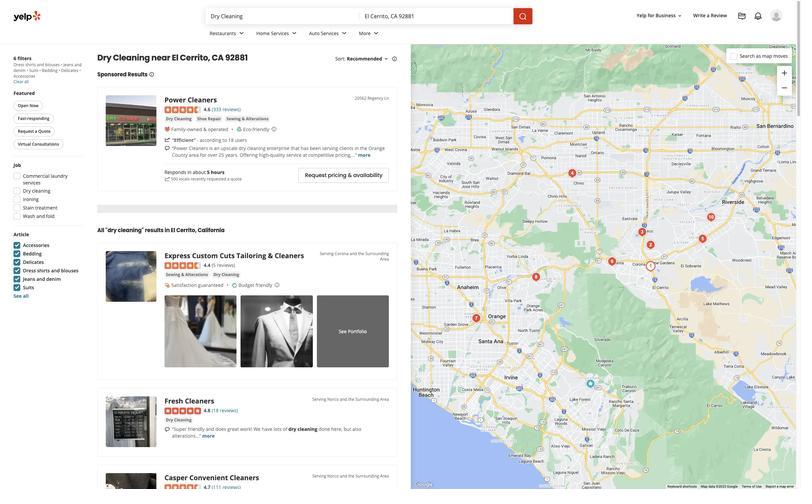 Task type: describe. For each thing, give the bounding box(es) containing it.
a for write
[[708, 12, 710, 19]]

terms of use
[[742, 485, 762, 489]]

16 speech v2 image
[[165, 146, 170, 151]]

fresh cleaners image
[[106, 397, 157, 448]]

Find text field
[[211, 13, 354, 20]]

0 vertical spatial group
[[778, 66, 793, 96]]

services for home services
[[271, 30, 289, 36]]

convenient
[[190, 474, 228, 483]]

0 horizontal spatial express custom cuts tailoring & cleaners image
[[106, 251, 157, 302]]

0 vertical spatial el
[[172, 52, 179, 63]]

cleaning inside group
[[32, 188, 50, 194]]

1 vertical spatial denim
[[46, 276, 61, 282]]

sewing & alterations for left sewing & alterations link
[[166, 272, 208, 278]]

stain treatment
[[23, 205, 57, 211]]

4.6
[[204, 106, 211, 113]]

filters
[[17, 55, 32, 62]]

has
[[301, 145, 309, 151]]

accessories inside group
[[23, 242, 49, 249]]

dry cleaning for top dry cleaning button
[[166, 116, 192, 122]]

orange
[[369, 145, 385, 151]]

"power cleaners is an upscale dry cleaning enterprise that has been serving clients in the orange county area for over 25 years. offering high-quality service at competitive pricing,…"
[[172, 145, 385, 158]]

sponsored results
[[97, 71, 148, 78]]

16 speech v2 image
[[165, 427, 170, 432]]

ca
[[212, 52, 224, 63]]

ironing
[[23, 196, 39, 203]]

denim inside jeans and denim
[[14, 68, 26, 73]]

search
[[741, 53, 756, 59]]

fresh cleaners link
[[165, 397, 214, 406]]

(5
[[212, 262, 216, 268]]

family-owned & operated
[[171, 126, 228, 132]]

• suits • bedding • delicates • accessories
[[14, 68, 81, 79]]

anaheim hills cleaners image
[[530, 271, 543, 284]]

enterprise
[[267, 145, 290, 151]]

24 chevron down v2 image
[[340, 29, 349, 37]]

serving for fresh cleaners
[[313, 397, 327, 403]]

(333
[[212, 106, 222, 113]]

power cleaners
[[165, 95, 217, 104]]

1 horizontal spatial express custom cuts tailoring & cleaners image
[[645, 260, 658, 273]]

see all button
[[14, 293, 29, 299]]

500
[[171, 176, 178, 182]]

1 horizontal spatial jeans
[[63, 62, 73, 68]]

more link
[[354, 24, 386, 44]]

map region
[[365, 8, 797, 489]]

now
[[30, 103, 39, 109]]

search as map moves
[[741, 53, 789, 59]]

casper convenient cleaners image
[[636, 226, 650, 239]]

0 vertical spatial jeans and denim
[[14, 62, 82, 73]]

4.8 star rating image
[[165, 408, 201, 415]]

been
[[310, 145, 321, 151]]

users
[[235, 137, 247, 143]]

sewing & alterations button for left sewing & alterations link
[[165, 272, 210, 278]]

responding
[[27, 116, 49, 121]]

2 vertical spatial cleaning
[[298, 426, 318, 433]]

wash
[[23, 213, 35, 219]]

dress shirts and blouses •
[[14, 62, 63, 68]]

request for request a quote
[[18, 129, 34, 134]]

2 16 trending v2 image from the top
[[165, 176, 170, 182]]

open now button
[[14, 101, 43, 111]]

group containing article
[[11, 231, 84, 300]]

write a review link
[[691, 10, 730, 22]]

express custom cuts tailoring & cleaners
[[165, 251, 304, 260]]

notifications image
[[755, 12, 763, 20]]

25
[[219, 152, 224, 158]]

the for express custom cuts tailoring & cleaners
[[358, 251, 365, 257]]

dress shirts and blouses
[[23, 268, 79, 274]]

1 vertical spatial in
[[188, 169, 192, 176]]

16 satisfactions guaranteed v2 image
[[165, 283, 170, 288]]

service
[[287, 152, 302, 158]]

done
[[319, 426, 330, 433]]

consultations
[[32, 141, 59, 147]]

family-
[[171, 126, 187, 132]]

power
[[165, 95, 186, 104]]

zoom out image
[[781, 84, 789, 92]]

accessories inside • suits • bedding • delicates • accessories
[[14, 73, 35, 79]]

0 vertical spatial cerrito,
[[180, 52, 210, 63]]

keyboard shortcuts
[[668, 485, 698, 489]]

delicates inside • suits • bedding • delicates • accessories
[[61, 68, 78, 73]]

92881
[[225, 52, 248, 63]]

"efficient"
[[172, 137, 196, 143]]

-
[[197, 137, 199, 143]]

review
[[712, 12, 728, 19]]

dress for dress shirts and blouses •
[[14, 62, 24, 68]]

0 horizontal spatial sewing & alterations link
[[165, 272, 210, 278]]

4.8 link
[[204, 407, 211, 414]]

shirts for dress shirts and blouses
[[37, 268, 50, 274]]

satisfaction guaranteed
[[171, 282, 224, 288]]

4.7 star rating image
[[165, 485, 201, 489]]

quality
[[270, 152, 285, 158]]

surrounding for cuts
[[366, 251, 389, 257]]

20562 regency ln
[[355, 95, 389, 101]]

2 vertical spatial dry cleaning link
[[165, 417, 193, 424]]

1 horizontal spatial sewing & alterations link
[[225, 116, 270, 122]]

corona
[[335, 251, 349, 257]]

1 vertical spatial surrounding
[[356, 397, 379, 403]]

shirts for dress shirts and blouses •
[[25, 62, 36, 68]]

0 horizontal spatial of
[[283, 426, 288, 433]]

eco-
[[243, 126, 253, 132]]

yelp for business
[[637, 12, 676, 19]]

500 locals recently requested a quote
[[171, 176, 242, 182]]

google
[[728, 485, 738, 489]]

0 vertical spatial more link
[[358, 152, 371, 158]]

0 vertical spatial dry cleaning link
[[165, 116, 193, 122]]

tailoring
[[237, 251, 266, 260]]

treatment
[[35, 205, 57, 211]]

report a map error
[[767, 485, 795, 489]]

dry cleaning for the bottommost dry cleaning button
[[166, 417, 192, 423]]

all for see all
[[23, 293, 29, 299]]

guaranteed
[[198, 282, 224, 288]]

24 chevron down v2 image for home services
[[291, 29, 299, 37]]

none field near
[[365, 13, 508, 20]]

to
[[223, 137, 227, 143]]

sewing & alterations for sewing & alterations link to the right
[[227, 116, 269, 122]]

google image
[[413, 481, 435, 489]]

serving for express custom cuts tailoring & cleaners
[[320, 251, 334, 257]]

done here, but also alterations..."
[[172, 426, 362, 439]]

dry cleaning for middle dry cleaning button
[[214, 272, 239, 278]]

cuts
[[220, 251, 235, 260]]

recommended
[[347, 55, 382, 62]]

over
[[208, 152, 218, 158]]

0 horizontal spatial more link
[[202, 433, 215, 439]]

(333 reviews)
[[212, 106, 241, 113]]

6
[[14, 55, 16, 62]]

0 horizontal spatial bedding
[[23, 251, 42, 257]]

zoom in image
[[781, 69, 789, 77]]

casper convenient cleaners link
[[165, 474, 259, 483]]

(18 reviews)
[[212, 408, 238, 414]]

serving corona and the surrounding area
[[320, 251, 389, 262]]

clients
[[340, 145, 354, 151]]

1 vertical spatial delicates
[[23, 259, 44, 265]]

portfolio
[[348, 328, 367, 335]]

cleaning for top dry cleaning button
[[174, 116, 192, 122]]

yelp
[[637, 12, 647, 19]]

in inside "power cleaners is an upscale dry cleaning enterprise that has been serving clients in the orange county area for over 25 years. offering high-quality service at competitive pricing,…"
[[355, 145, 359, 151]]

bedding inside • suits • bedding • delicates • accessories
[[42, 68, 58, 73]]

0 vertical spatial power cleaners image
[[106, 95, 157, 146]]

the for fresh cleaners
[[348, 397, 355, 403]]

is
[[209, 145, 213, 151]]

dry up sponsored on the top left of page
[[97, 52, 111, 63]]

map for moves
[[763, 53, 773, 59]]

4.4 star rating image
[[165, 262, 201, 269]]

featured group
[[12, 90, 84, 151]]

(18
[[212, 408, 219, 414]]

friendly for "super
[[188, 426, 205, 433]]

cleaning for middle dry cleaning button
[[222, 272, 239, 278]]

sewing for sewing & alterations link to the right
[[227, 116, 241, 122]]

the inside "power cleaners is an upscale dry cleaning enterprise that has been serving clients in the orange county area for over 25 years. offering high-quality service at competitive pricing,…"
[[360, 145, 368, 151]]

see for see all
[[14, 293, 22, 299]]

& right tailoring
[[268, 251, 273, 260]]

the for casper convenient cleaners
[[348, 474, 355, 479]]

reviews) for fresh cleaners
[[220, 408, 238, 414]]

express custom cuts tailoring & cleaners link
[[165, 251, 304, 260]]

norco for fresh cleaners
[[328, 397, 339, 403]]

dry cleaning near el cerrito, ca 92881
[[97, 52, 248, 63]]

we
[[254, 426, 261, 433]]

see all
[[14, 293, 29, 299]]

projects image
[[739, 12, 747, 20]]

see portfolio link
[[317, 296, 389, 368]]

1 vertical spatial el
[[171, 226, 175, 234]]

years.
[[225, 152, 239, 158]]

©2023
[[717, 485, 727, 489]]

24 chevron down v2 image for restaurants
[[238, 29, 246, 37]]

responds
[[165, 169, 186, 176]]

1 vertical spatial jeans and denim
[[23, 276, 61, 282]]

fast-responding
[[18, 116, 49, 121]]

cleaning up results
[[113, 52, 150, 63]]

county
[[172, 152, 188, 158]]

16 budget friendly v2 image
[[232, 283, 237, 288]]

user actions element
[[632, 8, 793, 50]]

1 vertical spatial dry cleaning link
[[212, 272, 241, 278]]

1 vertical spatial cerrito,
[[176, 226, 197, 234]]

stain
[[23, 205, 34, 211]]

16 family owned v2 image
[[165, 127, 170, 132]]

blouses for dress shirts and blouses •
[[45, 62, 60, 68]]

offering
[[240, 152, 258, 158]]



Task type: locate. For each thing, give the bounding box(es) containing it.
0 horizontal spatial map
[[763, 53, 773, 59]]

area for cuts
[[380, 256, 389, 262]]

area
[[189, 152, 199, 158]]

0 vertical spatial more
[[358, 152, 371, 158]]

budget
[[239, 282, 255, 288]]

1 vertical spatial alterations
[[186, 272, 208, 278]]

home services
[[257, 30, 289, 36]]

6 filters
[[14, 55, 32, 62]]

a for request
[[35, 129, 37, 134]]

1 vertical spatial power cleaners image
[[584, 377, 598, 391]]

business categories element
[[204, 24, 783, 44]]

1 vertical spatial sewing & alterations link
[[165, 272, 210, 278]]

a for report
[[777, 485, 779, 489]]

norco
[[328, 397, 339, 403], [328, 474, 339, 479]]

1 vertical spatial accessories
[[23, 242, 49, 249]]

a inside button
[[35, 129, 37, 134]]

work!
[[240, 426, 253, 433]]

dress for dress shirts and blouses
[[23, 268, 36, 274]]

0 vertical spatial friendly
[[253, 126, 270, 132]]

1 vertical spatial dry cleaning button
[[212, 272, 241, 278]]

0 vertical spatial map
[[763, 53, 773, 59]]

dyer dryer cleaners image
[[697, 232, 710, 246]]

alterations up the eco-friendly
[[246, 116, 269, 122]]

suits down filters at the top
[[29, 68, 38, 73]]

area
[[380, 256, 389, 262], [380, 397, 389, 403], [380, 474, 389, 479]]

norco for casper convenient cleaners
[[328, 474, 339, 479]]

1 horizontal spatial alterations
[[246, 116, 269, 122]]

None field
[[211, 13, 354, 20], [365, 13, 508, 20]]

cleaning down 4.8 star rating 'image'
[[174, 417, 192, 423]]

serving norco and the surrounding area for casper convenient cleaners
[[313, 474, 389, 479]]

quote
[[38, 129, 51, 134]]

0 vertical spatial blouses
[[45, 62, 60, 68]]

1 horizontal spatial of
[[753, 485, 756, 489]]

see for see portfolio
[[339, 328, 347, 335]]

cleaning down 4.6 star rating image
[[174, 116, 192, 122]]

cleaning inside "power cleaners is an upscale dry cleaning enterprise that has been serving clients in the orange county area for over 25 years. offering high-quality service at competitive pricing,…"
[[247, 145, 266, 151]]

16 info v2 image
[[392, 56, 398, 61]]

reviews) for power cleaners
[[223, 106, 241, 113]]

services
[[23, 180, 41, 186]]

an
[[214, 145, 220, 151]]

2 vertical spatial in
[[165, 226, 170, 234]]

alterations for left sewing & alterations link
[[186, 272, 208, 278]]

2 norco from the top
[[328, 474, 339, 479]]

1 horizontal spatial more
[[358, 152, 371, 158]]

request pricing & availability button
[[299, 168, 389, 183]]

dry cleaning
[[166, 116, 192, 122], [214, 272, 239, 278], [166, 417, 192, 423]]

2 vertical spatial reviews)
[[220, 408, 238, 414]]

cleaning up 16 budget friendly v2 'image'
[[222, 272, 239, 278]]

cleaning left done
[[298, 426, 318, 433]]

1 horizontal spatial for
[[648, 12, 655, 19]]

sewing & alterations
[[227, 116, 269, 122], [166, 272, 208, 278]]

1 16 trending v2 image from the top
[[165, 137, 170, 143]]

0 vertical spatial sewing
[[227, 116, 241, 122]]

alterations up satisfaction guaranteed at the left of page
[[186, 272, 208, 278]]

Near text field
[[365, 13, 508, 20]]

fresh cleaners
[[165, 397, 214, 406]]

0 horizontal spatial none field
[[211, 13, 354, 20]]

0 vertical spatial 16 trending v2 image
[[165, 137, 170, 143]]

1 vertical spatial norco
[[328, 474, 339, 479]]

services for auto services
[[321, 30, 339, 36]]

2 horizontal spatial in
[[355, 145, 359, 151]]

16 trending v2 image left 500
[[165, 176, 170, 182]]

reviews) right '(333'
[[223, 106, 241, 113]]

friendly right 16 eco friendly v2 image at the top of the page
[[253, 126, 270, 132]]

of left 'use'
[[753, 485, 756, 489]]

1 horizontal spatial none field
[[365, 13, 508, 20]]

ln
[[385, 95, 389, 101]]

shoe repair link
[[196, 116, 223, 122]]

& right owned on the top of the page
[[203, 126, 207, 132]]

keyboard shortcuts button
[[668, 485, 698, 489]]

cleaners inside "power cleaners is an upscale dry cleaning enterprise that has been serving clients in the orange county area for over 25 years. offering high-quality service at competitive pricing,…"
[[189, 145, 208, 151]]

clear all link
[[14, 79, 29, 85]]

serving
[[320, 251, 334, 257], [313, 397, 327, 403], [313, 474, 327, 479]]

here,
[[331, 426, 343, 433]]

cleaning
[[113, 52, 150, 63], [174, 116, 192, 122], [222, 272, 239, 278], [174, 417, 192, 423]]

dress
[[14, 62, 24, 68], [23, 268, 36, 274]]

sponsored
[[97, 71, 127, 78]]

1 horizontal spatial sewing & alterations
[[227, 116, 269, 122]]

cleaning down the commercial laundry services
[[32, 188, 50, 194]]

0 vertical spatial accessories
[[14, 73, 35, 79]]

for inside button
[[648, 12, 655, 19]]

accessories up featured
[[14, 73, 35, 79]]

1 vertical spatial sewing
[[166, 272, 180, 278]]

cleaners for fresh cleaners
[[185, 397, 214, 406]]

& up 16 eco friendly v2 image at the top of the page
[[242, 116, 245, 122]]

and inside serving corona and the surrounding area
[[350, 251, 357, 257]]

& down 4.4 star rating image
[[181, 272, 184, 278]]

request inside button
[[305, 172, 327, 179]]

0 horizontal spatial 24 chevron down v2 image
[[238, 29, 246, 37]]

map
[[702, 485, 708, 489]]

map for error
[[780, 485, 787, 489]]

sierra cleaners image
[[606, 255, 620, 269]]

sewing & alterations button for sewing & alterations link to the right
[[225, 116, 270, 122]]

pricing,…"
[[336, 152, 357, 158]]

jeans and denim down filters at the top
[[14, 62, 82, 73]]

open now
[[18, 103, 39, 109]]

0 vertical spatial norco
[[328, 397, 339, 403]]

hours
[[211, 169, 225, 176]]

dry up 16 family owned v2 image
[[166, 116, 173, 122]]

wash and fold
[[23, 213, 55, 219]]

0 vertical spatial denim
[[14, 68, 26, 73]]

0 vertical spatial shirts
[[25, 62, 36, 68]]

2 vertical spatial friendly
[[188, 426, 205, 433]]

map data ©2023 google
[[702, 485, 738, 489]]

sewing & alterations link up eco-
[[225, 116, 270, 122]]

services right home
[[271, 30, 289, 36]]

24 chevron down v2 image inside "restaurants" link
[[238, 29, 246, 37]]

1 vertical spatial dry
[[289, 426, 297, 433]]

sewing & alterations up eco-
[[227, 116, 269, 122]]

1 horizontal spatial shirts
[[37, 268, 50, 274]]

2 area from the top
[[380, 397, 389, 403]]

repair
[[208, 116, 221, 122]]

3 area from the top
[[380, 474, 389, 479]]

dress inside group
[[23, 268, 36, 274]]

sewing for left sewing & alterations link
[[166, 272, 180, 278]]

express
[[165, 251, 190, 260]]

group
[[778, 66, 793, 96], [11, 162, 84, 222], [11, 231, 84, 300]]

1 horizontal spatial request
[[305, 172, 327, 179]]

cerrito, left ca
[[180, 52, 210, 63]]

None search field
[[205, 8, 534, 24]]

job
[[14, 162, 21, 168]]

recently
[[191, 176, 206, 182]]

1 vertical spatial request
[[305, 172, 327, 179]]

cleaning for the bottommost dry cleaning button
[[174, 417, 192, 423]]

dry cleaning link up "super
[[165, 417, 193, 424]]

& inside button
[[348, 172, 352, 179]]

1 vertical spatial blouses
[[61, 268, 79, 274]]

"power
[[172, 145, 188, 151]]

0 vertical spatial serving norco and the surrounding area
[[313, 397, 389, 403]]

results
[[145, 226, 164, 234]]

24 chevron down v2 image right more
[[372, 29, 381, 37]]

4.6 link
[[204, 106, 211, 113]]

suits inside • suits • bedding • delicates • accessories
[[29, 68, 38, 73]]

dry cleaning button up "super
[[165, 417, 193, 424]]

0 vertical spatial cleaning
[[247, 145, 266, 151]]

1 area from the top
[[380, 256, 389, 262]]

24 chevron down v2 image left auto
[[291, 29, 299, 37]]

0 horizontal spatial more
[[202, 433, 215, 439]]

1 vertical spatial see
[[339, 328, 347, 335]]

16 chevron down v2 image
[[678, 13, 683, 18]]

yelp for business button
[[635, 10, 686, 22]]

dry inside "power cleaners is an upscale dry cleaning enterprise that has been serving clients in the orange county area for over 25 years. offering high-quality service at competitive pricing,…"
[[239, 145, 246, 151]]

1 vertical spatial more
[[202, 433, 215, 439]]

auto services link
[[304, 24, 354, 44]]

dry cleaning button down 4.6 star rating image
[[165, 116, 193, 122]]

jeans and denim down dress shirts and blouses
[[23, 276, 61, 282]]

cleaning up the offering
[[247, 145, 266, 151]]

lucy's laundry & dry cleaning image
[[470, 312, 484, 325]]

denim down dress shirts and blouses
[[46, 276, 61, 282]]

1 vertical spatial cleaning
[[32, 188, 50, 194]]

cerrito, left california
[[176, 226, 197, 234]]

area inside serving corona and the surrounding area
[[380, 256, 389, 262]]

24 chevron down v2 image inside more link
[[372, 29, 381, 37]]

0 vertical spatial dry cleaning
[[166, 116, 192, 122]]

1 norco from the top
[[328, 397, 339, 403]]

search image
[[519, 12, 527, 20]]

0 horizontal spatial for
[[200, 152, 207, 158]]

request inside button
[[18, 129, 34, 134]]

1 vertical spatial more link
[[202, 433, 215, 439]]

16 info v2 image
[[149, 72, 154, 77]]

suds and bubbles laundry services image
[[566, 167, 580, 180]]

1 vertical spatial sewing & alterations button
[[165, 272, 210, 278]]

of right lots
[[283, 426, 288, 433]]

1 horizontal spatial more link
[[358, 152, 371, 158]]

in up locals
[[188, 169, 192, 176]]

1 vertical spatial dress
[[23, 268, 36, 274]]

sewing & alterations link down 4.4 star rating image
[[165, 272, 210, 278]]

0 horizontal spatial delicates
[[23, 259, 44, 265]]

alterations for sewing & alterations link to the right
[[246, 116, 269, 122]]

according
[[200, 137, 221, 143]]

1 vertical spatial all
[[23, 293, 29, 299]]

0 horizontal spatial sewing & alterations
[[166, 272, 208, 278]]

sewing & alterations down 4.4 star rating image
[[166, 272, 208, 278]]

for right yelp
[[648, 12, 655, 19]]

0 vertical spatial jeans
[[63, 62, 73, 68]]

friendly right the budget
[[256, 282, 273, 288]]

serving inside serving corona and the surrounding area
[[320, 251, 334, 257]]

0 vertical spatial request
[[18, 129, 34, 134]]

all "dry cleaning" results in el cerrito, california
[[97, 226, 225, 234]]

accessories
[[14, 73, 35, 79], [23, 242, 49, 249]]

sewing down (333 reviews)
[[227, 116, 241, 122]]

2 horizontal spatial 24 chevron down v2 image
[[372, 29, 381, 37]]

2 services from the left
[[321, 30, 339, 36]]

owned
[[187, 126, 202, 132]]

0 horizontal spatial sewing & alterations button
[[165, 272, 210, 278]]

2 serving norco and the surrounding area from the top
[[313, 474, 389, 479]]

dress up "see all"
[[23, 268, 36, 274]]

1 vertical spatial reviews)
[[217, 262, 235, 268]]

1 horizontal spatial denim
[[46, 276, 61, 282]]

4.6 star rating image
[[165, 106, 201, 113]]

1 services from the left
[[271, 30, 289, 36]]

shoe repair
[[197, 116, 221, 122]]

(333 reviews) link
[[212, 106, 241, 113]]

does
[[216, 426, 226, 433]]

24 chevron down v2 image inside home services link
[[291, 29, 299, 37]]

more link right alterations..."
[[202, 433, 215, 439]]

surrounding inside serving corona and the surrounding area
[[366, 251, 389, 257]]

more right alterations..."
[[202, 433, 215, 439]]

request for request pricing & availability
[[305, 172, 327, 179]]

blouses for dress shirts and blouses
[[61, 268, 79, 274]]

0 vertical spatial surrounding
[[366, 251, 389, 257]]

more link down orange on the left of page
[[358, 152, 371, 158]]

0 vertical spatial sewing & alterations
[[227, 116, 269, 122]]

el right the near
[[172, 52, 179, 63]]

dry cleaning link
[[165, 116, 193, 122], [212, 272, 241, 278], [165, 417, 193, 424]]

dry up 16 speech v2 image
[[166, 417, 173, 423]]

0 horizontal spatial power cleaners image
[[106, 95, 157, 146]]

more down orange on the left of page
[[358, 152, 371, 158]]

0 vertical spatial dry cleaning button
[[165, 116, 193, 122]]

request down competitive at top
[[305, 172, 327, 179]]

for
[[648, 12, 655, 19], [200, 152, 207, 158]]

serving for casper convenient cleaners
[[313, 474, 327, 479]]

more
[[359, 30, 371, 36]]

serving norco and the surrounding area for fresh cleaners
[[313, 397, 389, 403]]

2 vertical spatial group
[[11, 231, 84, 300]]

group containing job
[[11, 162, 84, 222]]

0 horizontal spatial in
[[165, 226, 170, 234]]

2 24 chevron down v2 image from the left
[[291, 29, 299, 37]]

1 24 chevron down v2 image from the left
[[238, 29, 246, 37]]

2 none field from the left
[[365, 13, 508, 20]]

map
[[763, 53, 773, 59], [780, 485, 787, 489]]

1 horizontal spatial see
[[339, 328, 347, 335]]

delicates
[[61, 68, 78, 73], [23, 259, 44, 265]]

area for cleaners
[[380, 474, 389, 479]]

accessories down article
[[23, 242, 49, 249]]

cleaners for power cleaners
[[188, 95, 217, 104]]

0 horizontal spatial sewing
[[166, 272, 180, 278]]

sewing & alterations button down 4.4 star rating image
[[165, 272, 210, 278]]

2 vertical spatial area
[[380, 474, 389, 479]]

about
[[193, 169, 206, 176]]

fresh cleaners image
[[645, 238, 658, 252]]

el
[[172, 52, 179, 63], [171, 226, 175, 234]]

16 trending v2 image up 16 speech v2 icon
[[165, 137, 170, 143]]

sewing
[[227, 116, 241, 122], [166, 272, 180, 278]]

1 horizontal spatial map
[[780, 485, 787, 489]]

request pricing & availability
[[305, 172, 383, 179]]

1 horizontal spatial power cleaners image
[[584, 377, 598, 391]]

for inside "power cleaners is an upscale dry cleaning enterprise that has been serving clients in the orange county area for over 25 years. offering high-quality service at competitive pricing,…"
[[200, 152, 207, 158]]

0 vertical spatial reviews)
[[223, 106, 241, 113]]

1 vertical spatial map
[[780, 485, 787, 489]]

near
[[152, 52, 170, 63]]

info icon image
[[272, 126, 277, 132], [272, 126, 277, 132], [275, 282, 280, 288], [275, 282, 280, 288]]

cleaners for "power cleaners is an upscale dry cleaning enterprise that has been serving clients in the orange county area for over 25 years. offering high-quality service at competitive pricing,…"
[[189, 145, 208, 151]]

jeans and denim
[[14, 62, 82, 73], [23, 276, 61, 282]]

0 vertical spatial sewing & alterations button
[[225, 116, 270, 122]]

serving
[[322, 145, 338, 151]]

dry right lots
[[289, 426, 297, 433]]

dry cleaning button down "4.4 (5 reviews)"
[[212, 272, 241, 278]]

dry down "4.4 (5 reviews)"
[[214, 272, 221, 278]]

none field 'find'
[[211, 13, 354, 20]]

el right results
[[171, 226, 175, 234]]

24 chevron down v2 image right 'restaurants'
[[238, 29, 246, 37]]

1 vertical spatial serving norco and the surrounding area
[[313, 474, 389, 479]]

in right the clients
[[355, 145, 359, 151]]

shortcuts
[[683, 485, 698, 489]]

dry cleaning up "super
[[166, 417, 192, 423]]

virtual consultations button
[[14, 139, 63, 149]]

friendly up alterations..."
[[188, 426, 205, 433]]

reviews) down the cuts on the left bottom of the page
[[217, 262, 235, 268]]

fresh
[[165, 397, 183, 406]]

1 horizontal spatial 24 chevron down v2 image
[[291, 29, 299, 37]]

friendly for budget
[[256, 282, 273, 288]]

for left over
[[200, 152, 207, 158]]

0 vertical spatial see
[[14, 293, 22, 299]]

& right 'pricing'
[[348, 172, 352, 179]]

all for clear all
[[24, 79, 29, 85]]

map left error
[[780, 485, 787, 489]]

dry cleaning link down 4.6 star rating image
[[165, 116, 193, 122]]

18
[[228, 137, 234, 143]]

2 horizontal spatial cleaning
[[298, 426, 318, 433]]

24 chevron down v2 image for more
[[372, 29, 381, 37]]

"dry
[[105, 226, 117, 234]]

1 vertical spatial of
[[753, 485, 756, 489]]

1 vertical spatial jeans
[[23, 276, 35, 282]]

map right as
[[763, 53, 773, 59]]

dry cleaning link down "4.4 (5 reviews)"
[[212, 272, 241, 278]]

0 vertical spatial dress
[[14, 62, 24, 68]]

1 none field from the left
[[211, 13, 354, 20]]

featured
[[14, 90, 35, 96]]

express custom cuts tailoring & cleaners image
[[106, 251, 157, 302], [645, 260, 658, 273]]

high-
[[259, 152, 270, 158]]

sewing up 16 satisfactions guaranteed v2 image
[[166, 272, 180, 278]]

16 trending v2 image
[[165, 137, 170, 143], [165, 176, 170, 182]]

2 vertical spatial dry cleaning button
[[165, 417, 193, 424]]

1 vertical spatial group
[[11, 162, 84, 222]]

dry cleaning down 4.6 star rating image
[[166, 116, 192, 122]]

competitive
[[309, 152, 334, 158]]

friendly for eco-
[[253, 126, 270, 132]]

jones dry cleaners image
[[705, 211, 719, 224]]

responds in about 5 hours
[[165, 169, 225, 176]]

dress down 6 filters
[[14, 62, 24, 68]]

sewing & alterations button
[[225, 116, 270, 122], [165, 272, 210, 278]]

services left 24 chevron down v2 icon at the left top of page
[[321, 30, 339, 36]]

0 horizontal spatial services
[[271, 30, 289, 36]]

dry up ironing
[[23, 188, 31, 194]]

moves
[[774, 53, 789, 59]]

commercial laundry services
[[23, 173, 68, 186]]

commercial
[[23, 173, 50, 179]]

keyboard
[[668, 485, 682, 489]]

0 horizontal spatial request
[[18, 129, 34, 134]]

1 vertical spatial shirts
[[37, 268, 50, 274]]

1 horizontal spatial dry
[[289, 426, 297, 433]]

california
[[198, 226, 225, 234]]

sewing & alterations button up eco-
[[225, 116, 270, 122]]

reviews) right (18
[[220, 408, 238, 414]]

16 chevron down v2 image
[[384, 56, 389, 61]]

16 eco friendly v2 image
[[237, 127, 242, 132]]

power cleaners image
[[106, 95, 157, 146], [584, 377, 598, 391]]

dry down users
[[239, 145, 246, 151]]

the inside serving corona and the surrounding area
[[358, 251, 365, 257]]

1 vertical spatial suits
[[23, 284, 34, 291]]

clear all
[[14, 79, 29, 85]]

2 vertical spatial serving
[[313, 474, 327, 479]]

virtual consultations
[[18, 141, 59, 147]]

1 vertical spatial area
[[380, 397, 389, 403]]

1 vertical spatial dry cleaning
[[214, 272, 239, 278]]

24 chevron down v2 image
[[238, 29, 246, 37], [291, 29, 299, 37], [372, 29, 381, 37]]

suits up see all button
[[23, 284, 34, 291]]

0 vertical spatial bedding
[[42, 68, 58, 73]]

a
[[708, 12, 710, 19], [35, 129, 37, 134], [227, 176, 230, 182], [777, 485, 779, 489]]

denim up clear
[[14, 68, 26, 73]]

home
[[257, 30, 270, 36]]

0 vertical spatial suits
[[29, 68, 38, 73]]

dry cleaning
[[23, 188, 50, 194]]

budget friendly
[[239, 282, 273, 288]]

surrounding
[[366, 251, 389, 257], [356, 397, 379, 403], [356, 474, 379, 479]]

surrounding for cleaners
[[356, 474, 379, 479]]

tyler b. image
[[771, 9, 783, 21]]

request up virtual in the top of the page
[[18, 129, 34, 134]]

0 vertical spatial in
[[355, 145, 359, 151]]

3 24 chevron down v2 image from the left
[[372, 29, 381, 37]]

1 serving norco and the surrounding area from the top
[[313, 397, 389, 403]]

error
[[788, 485, 795, 489]]

use
[[757, 485, 762, 489]]

dry cleaning down "4.4 (5 reviews)"
[[214, 272, 239, 278]]

in right results
[[165, 226, 170, 234]]



Task type: vqa. For each thing, say whether or not it's contained in the screenshot.
Serving in the Serving Corona and the Surrounding Area
yes



